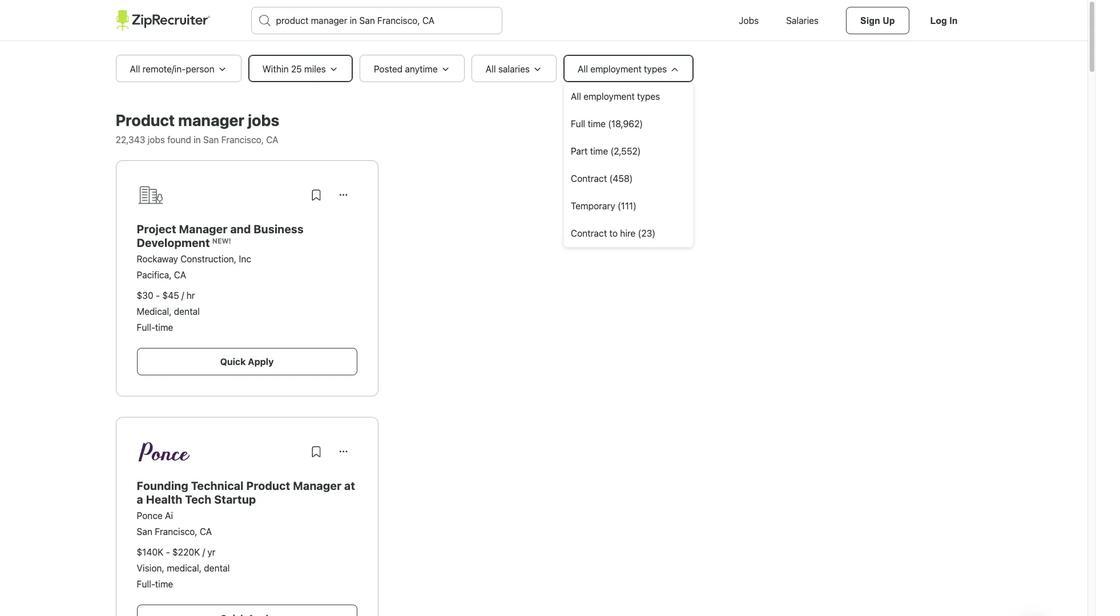Task type: vqa. For each thing, say whether or not it's contained in the screenshot.
V link
no



Task type: describe. For each thing, give the bounding box(es) containing it.
project
[[137, 223, 176, 236]]

full- inside $30 - $45 / hr medical, dental full-time
[[137, 323, 155, 333]]

founding
[[137, 480, 188, 493]]

development
[[137, 236, 210, 249]]

medical,
[[137, 307, 172, 317]]

time inside $30 - $45 / hr medical, dental full-time
[[155, 323, 173, 333]]

founding technical product manager at a health tech startup ponce ai san francisco, ca
[[137, 480, 355, 537]]

contract (458)
[[571, 174, 633, 184]]

time right part at top
[[590, 146, 608, 156]]

rockaway
[[137, 254, 178, 264]]

contract for contract (458)
[[571, 174, 607, 184]]

miles
[[304, 64, 326, 74]]

1 horizontal spatial jobs
[[248, 111, 279, 130]]

within 25 miles button
[[248, 55, 353, 82]]

all remote/in-person button
[[116, 55, 241, 82]]

ai
[[165, 511, 173, 521]]

all salaries button
[[471, 55, 557, 82]]

temporary
[[571, 201, 615, 211]]

full
[[571, 119, 585, 129]]

$45
[[162, 291, 179, 301]]

employment for all employment types button
[[584, 91, 635, 102]]

(18,962)
[[608, 119, 643, 129]]

to
[[609, 228, 618, 239]]

sign up
[[860, 16, 895, 26]]

posted anytime button
[[360, 55, 465, 82]]

hire
[[620, 228, 636, 239]]

part
[[571, 146, 588, 156]]

ca inside product manager jobs 22,343 jobs found in san francisco,  ca
[[266, 135, 278, 145]]

salaries
[[498, 64, 530, 74]]

manager
[[178, 111, 244, 130]]

jobs
[[739, 15, 759, 26]]

(458)
[[609, 174, 633, 184]]

francisco, inside founding technical product manager at a health tech startup ponce ai san francisco, ca
[[155, 527, 197, 537]]

tech
[[185, 493, 212, 506]]

Search job title or keyword search field
[[251, 7, 502, 34]]

part time (2,552)
[[571, 146, 641, 156]]

quick apply
[[220, 357, 274, 367]]

/ for founding technical product manager at a health tech startup
[[202, 548, 205, 558]]

in
[[194, 135, 201, 145]]

san francisco, ca link
[[137, 527, 212, 537]]

person
[[186, 64, 214, 74]]

- for founding technical product manager at a health tech startup
[[166, 548, 170, 558]]

pacifica, ca link
[[137, 270, 186, 280]]

contract to hire (23) button
[[564, 220, 693, 247]]

founding technical product manager at a health tech startup link
[[137, 480, 355, 506]]

product manager jobs 22,343 jobs found in san francisco,  ca
[[116, 111, 279, 145]]

$30
[[137, 291, 153, 301]]

all for all remote/in-person dropdown button
[[130, 64, 140, 74]]

$220k
[[172, 548, 200, 558]]

temporary (111) button
[[564, 192, 693, 220]]

$140k
[[137, 548, 163, 558]]

jobs link
[[725, 0, 773, 41]]

salaries link
[[773, 0, 832, 41]]

all employment types for all employment types button
[[571, 91, 660, 102]]

ziprecruiter image
[[116, 10, 210, 31]]

vision,
[[137, 563, 164, 574]]

ca inside founding technical product manager at a health tech startup ponce ai san francisco, ca
[[200, 527, 212, 537]]

time inside $140k - $220k / yr vision, medical, dental full-time
[[155, 579, 173, 590]]

all salaries
[[486, 64, 530, 74]]

1 vertical spatial jobs
[[148, 135, 165, 145]]

log in link
[[916, 7, 972, 34]]

(2,552)
[[611, 146, 641, 156]]

save job for later image for founding technical product manager at a health tech startup
[[309, 445, 323, 459]]

yr
[[207, 548, 216, 558]]

founding technical product manager at a health tech startup image
[[137, 442, 192, 462]]

contract to hire (23)
[[571, 228, 656, 239]]

sign
[[860, 16, 880, 26]]

$140k - $220k / yr vision, medical, dental full-time
[[137, 548, 230, 590]]

anytime
[[405, 64, 438, 74]]

manager inside the project manager and business development
[[179, 223, 228, 236]]

startup
[[214, 493, 256, 506]]

quick
[[220, 357, 246, 367]]

apply
[[248, 357, 274, 367]]

posted
[[374, 64, 403, 74]]

within
[[262, 64, 289, 74]]

remote/in-
[[143, 64, 186, 74]]

hr
[[186, 291, 195, 301]]

within 25 miles
[[262, 64, 326, 74]]

all employment types button
[[563, 55, 694, 82]]

ponce ai link
[[137, 511, 173, 521]]

posted anytime
[[374, 64, 438, 74]]



Task type: locate. For each thing, give the bounding box(es) containing it.
ca
[[266, 135, 278, 145], [174, 270, 186, 280], [200, 527, 212, 537]]

rockaway construction, inc pacifica, ca
[[137, 254, 251, 280]]

0 vertical spatial ca
[[266, 135, 278, 145]]

employment up all employment types button
[[590, 64, 642, 74]]

construction,
[[180, 254, 236, 264]]

0 vertical spatial full-
[[137, 323, 155, 333]]

project manager and business development
[[137, 223, 304, 249]]

1 vertical spatial /
[[202, 548, 205, 558]]

sign up link
[[846, 7, 909, 34]]

francisco,
[[221, 135, 264, 145], [155, 527, 197, 537]]

1 horizontal spatial -
[[166, 548, 170, 558]]

dental inside $140k - $220k / yr vision, medical, dental full-time
[[204, 563, 230, 574]]

and
[[230, 223, 251, 236]]

business
[[254, 223, 304, 236]]

jobs
[[248, 111, 279, 130], [148, 135, 165, 145]]

manager
[[179, 223, 228, 236], [293, 480, 342, 493]]

manager left at
[[293, 480, 342, 493]]

dental down yr
[[204, 563, 230, 574]]

medical,
[[167, 563, 202, 574]]

san right in
[[203, 135, 219, 145]]

time down the vision,
[[155, 579, 173, 590]]

None button
[[330, 182, 357, 209], [330, 438, 357, 466], [330, 182, 357, 209], [330, 438, 357, 466]]

0 vertical spatial employment
[[590, 64, 642, 74]]

we found 22,343+ open positions dialog
[[0, 0, 1088, 617]]

jobs right manager
[[248, 111, 279, 130]]

/ inside $30 - $45 / hr medical, dental full-time
[[181, 291, 184, 301]]

francisco, down ai
[[155, 527, 197, 537]]

1 vertical spatial full-
[[137, 579, 155, 590]]

1 save job for later image from the top
[[309, 188, 323, 202]]

a
[[137, 493, 143, 506]]

0 vertical spatial contract
[[571, 174, 607, 184]]

all inside popup button
[[578, 64, 588, 74]]

all employment types inside popup button
[[578, 64, 667, 74]]

(23)
[[638, 228, 656, 239]]

types inside all employment types button
[[637, 91, 660, 102]]

all up "full"
[[571, 91, 581, 102]]

- for project manager and business development
[[156, 291, 160, 301]]

all for all employment types button
[[571, 91, 581, 102]]

1 vertical spatial ca
[[174, 270, 186, 280]]

- inside $140k - $220k / yr vision, medical, dental full-time
[[166, 548, 170, 558]]

all left 'salaries'
[[486, 64, 496, 74]]

san inside product manager jobs 22,343 jobs found in san francisco,  ca
[[203, 135, 219, 145]]

1 contract from the top
[[571, 174, 607, 184]]

0 horizontal spatial product
[[116, 111, 175, 130]]

jobs left found
[[148, 135, 165, 145]]

all inside button
[[571, 91, 581, 102]]

manager up new!
[[179, 223, 228, 236]]

all employment types
[[578, 64, 667, 74], [571, 91, 660, 102]]

time down medical, in the left of the page
[[155, 323, 173, 333]]

full time (18,962)
[[571, 119, 643, 129]]

1 horizontal spatial /
[[202, 548, 205, 558]]

/ left hr
[[181, 291, 184, 301]]

types
[[644, 64, 667, 74], [637, 91, 660, 102]]

full- inside $140k - $220k / yr vision, medical, dental full-time
[[137, 579, 155, 590]]

contract
[[571, 174, 607, 184], [571, 228, 607, 239]]

0 horizontal spatial -
[[156, 291, 160, 301]]

francisco, down manager
[[221, 135, 264, 145]]

employment up full time (18,962)
[[584, 91, 635, 102]]

full- down medical, in the left of the page
[[137, 323, 155, 333]]

1 horizontal spatial product
[[246, 480, 290, 493]]

1 full- from the top
[[137, 323, 155, 333]]

francisco, inside product manager jobs 22,343 jobs found in san francisco,  ca
[[221, 135, 264, 145]]

inc
[[239, 254, 251, 264]]

0 horizontal spatial san
[[137, 527, 152, 537]]

employment
[[590, 64, 642, 74], [584, 91, 635, 102]]

all for all employment types popup button
[[578, 64, 588, 74]]

2 horizontal spatial ca
[[266, 135, 278, 145]]

types up full time (18,962) button
[[637, 91, 660, 102]]

0 vertical spatial jobs
[[248, 111, 279, 130]]

all up all employment types button
[[578, 64, 588, 74]]

log in
[[930, 16, 958, 26]]

all left 'remote/in-'
[[130, 64, 140, 74]]

$30 - $45 / hr medical, dental full-time
[[137, 291, 200, 333]]

full- down the vision,
[[137, 579, 155, 590]]

up
[[883, 16, 895, 26]]

(111)
[[618, 201, 636, 211]]

/ inside $140k - $220k / yr vision, medical, dental full-time
[[202, 548, 205, 558]]

full time (18,962) button
[[564, 110, 693, 138]]

contract for contract to hire (23)
[[571, 228, 607, 239]]

all employment types up full time (18,962)
[[571, 91, 660, 102]]

dental inside $30 - $45 / hr medical, dental full-time
[[174, 307, 200, 317]]

new!
[[212, 237, 231, 245]]

contract inside button
[[571, 228, 607, 239]]

2 save job for later image from the top
[[309, 445, 323, 459]]

in
[[950, 16, 958, 26]]

all employment types for all employment types popup button
[[578, 64, 667, 74]]

product
[[116, 111, 175, 130], [246, 480, 290, 493]]

0 horizontal spatial ca
[[174, 270, 186, 280]]

salaries
[[786, 15, 819, 26]]

- inside $30 - $45 / hr medical, dental full-time
[[156, 291, 160, 301]]

all
[[130, 64, 140, 74], [486, 64, 496, 74], [578, 64, 588, 74], [571, 91, 581, 102]]

contract inside button
[[571, 174, 607, 184]]

quick apply button
[[137, 348, 357, 376]]

all employment types up all employment types button
[[578, 64, 667, 74]]

0 vertical spatial all employment types
[[578, 64, 667, 74]]

full-
[[137, 323, 155, 333], [137, 579, 155, 590]]

1 vertical spatial product
[[246, 480, 290, 493]]

2 contract from the top
[[571, 228, 607, 239]]

time
[[588, 119, 606, 129], [590, 146, 608, 156], [155, 323, 173, 333], [155, 579, 173, 590]]

/ for project manager and business development
[[181, 291, 184, 301]]

pacifica,
[[137, 270, 172, 280]]

product up startup
[[246, 480, 290, 493]]

0 horizontal spatial dental
[[174, 307, 200, 317]]

all employment types button
[[564, 83, 693, 110]]

1 horizontal spatial francisco,
[[221, 135, 264, 145]]

22,343
[[116, 135, 145, 145]]

types for all employment types popup button
[[644, 64, 667, 74]]

0 vertical spatial manager
[[179, 223, 228, 236]]

0 vertical spatial san
[[203, 135, 219, 145]]

1 horizontal spatial manager
[[293, 480, 342, 493]]

all remote/in-person
[[130, 64, 214, 74]]

contract up temporary
[[571, 174, 607, 184]]

employment for all employment types popup button
[[590, 64, 642, 74]]

types up all employment types button
[[644, 64, 667, 74]]

san down ponce
[[137, 527, 152, 537]]

2 vertical spatial ca
[[200, 527, 212, 537]]

contract left the to
[[571, 228, 607, 239]]

part time (2,552) button
[[564, 138, 693, 165]]

0 vertical spatial dental
[[174, 307, 200, 317]]

1 vertical spatial -
[[166, 548, 170, 558]]

1 vertical spatial employment
[[584, 91, 635, 102]]

contract (458) button
[[564, 165, 693, 192]]

at
[[344, 480, 355, 493]]

1 vertical spatial san
[[137, 527, 152, 537]]

found
[[167, 135, 191, 145]]

1 vertical spatial francisco,
[[155, 527, 197, 537]]

product up 22,343
[[116, 111, 175, 130]]

1 horizontal spatial ca
[[200, 527, 212, 537]]

-
[[156, 291, 160, 301], [166, 548, 170, 558]]

0 horizontal spatial jobs
[[148, 135, 165, 145]]

employment inside button
[[584, 91, 635, 102]]

dental
[[174, 307, 200, 317], [204, 563, 230, 574]]

technical
[[191, 480, 244, 493]]

1 vertical spatial types
[[637, 91, 660, 102]]

all employment types inside button
[[571, 91, 660, 102]]

1 horizontal spatial dental
[[204, 563, 230, 574]]

25
[[291, 64, 302, 74]]

0 horizontal spatial /
[[181, 291, 184, 301]]

dental down hr
[[174, 307, 200, 317]]

save job for later image
[[309, 188, 323, 202], [309, 445, 323, 459]]

0 vertical spatial /
[[181, 291, 184, 301]]

ponce
[[137, 511, 163, 521]]

0 vertical spatial francisco,
[[221, 135, 264, 145]]

manager inside founding technical product manager at a health tech startup ponce ai san francisco, ca
[[293, 480, 342, 493]]

1 horizontal spatial san
[[203, 135, 219, 145]]

health
[[146, 493, 182, 506]]

1 vertical spatial save job for later image
[[309, 445, 323, 459]]

types inside all employment types popup button
[[644, 64, 667, 74]]

0 horizontal spatial francisco,
[[155, 527, 197, 537]]

san
[[203, 135, 219, 145], [137, 527, 152, 537]]

0 vertical spatial save job for later image
[[309, 188, 323, 202]]

product inside founding technical product manager at a health tech startup ponce ai san francisco, ca
[[246, 480, 290, 493]]

ca inside rockaway construction, inc pacifica, ca
[[174, 270, 186, 280]]

temporary (111)
[[571, 201, 636, 211]]

types for all employment types button
[[637, 91, 660, 102]]

save job for later image for project manager and business development
[[309, 188, 323, 202]]

1 vertical spatial all employment types
[[571, 91, 660, 102]]

employment inside popup button
[[590, 64, 642, 74]]

product inside product manager jobs 22,343 jobs found in san francisco,  ca
[[116, 111, 175, 130]]

1 vertical spatial contract
[[571, 228, 607, 239]]

1 vertical spatial manager
[[293, 480, 342, 493]]

main element
[[116, 0, 972, 41]]

0 vertical spatial types
[[644, 64, 667, 74]]

1 vertical spatial dental
[[204, 563, 230, 574]]

0 vertical spatial product
[[116, 111, 175, 130]]

rockaway construction, inc link
[[137, 254, 251, 264]]

time right "full"
[[588, 119, 606, 129]]

0 horizontal spatial manager
[[179, 223, 228, 236]]

/
[[181, 291, 184, 301], [202, 548, 205, 558]]

0 vertical spatial -
[[156, 291, 160, 301]]

all for all salaries dropdown button
[[486, 64, 496, 74]]

- right $30
[[156, 291, 160, 301]]

- right $140k
[[166, 548, 170, 558]]

2 full- from the top
[[137, 579, 155, 590]]

san inside founding technical product manager at a health tech startup ponce ai san francisco, ca
[[137, 527, 152, 537]]

/ left yr
[[202, 548, 205, 558]]

log
[[930, 16, 947, 26]]



